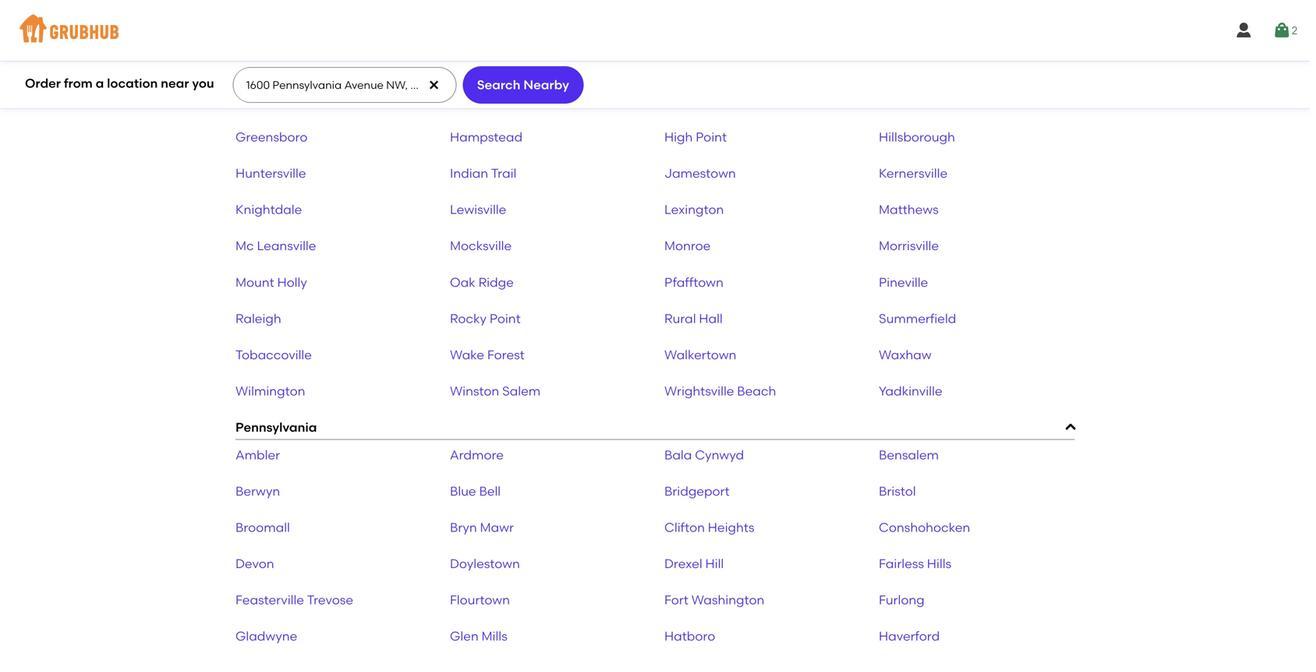 Task type: locate. For each thing, give the bounding box(es) containing it.
1 vertical spatial point
[[490, 311, 521, 326]]

fairless
[[879, 557, 924, 572]]

0 horizontal spatial point
[[490, 311, 521, 326]]

bensalem
[[879, 448, 939, 463]]

point right the high
[[696, 130, 727, 145]]

0 vertical spatial point
[[696, 130, 727, 145]]

conshohocken
[[879, 520, 970, 535]]

colfax link
[[879, 57, 918, 72]]

rocky point
[[450, 311, 521, 326]]

chapel hill
[[236, 57, 302, 72]]

rural
[[664, 311, 696, 326]]

blue bell
[[450, 484, 501, 499]]

garner
[[879, 93, 922, 108]]

feasterville
[[236, 593, 304, 608]]

svg image
[[1273, 21, 1292, 40], [428, 79, 440, 91]]

raleigh
[[236, 311, 281, 326]]

gladwyne link
[[236, 629, 297, 644]]

0 horizontal spatial svg image
[[428, 79, 440, 91]]

point up forest
[[490, 311, 521, 326]]

fort
[[664, 593, 689, 608]]

search nearby button
[[463, 66, 584, 104]]

raleigh link
[[236, 311, 281, 326]]

east bend link
[[664, 93, 725, 108]]

mocksville link
[[450, 238, 512, 254]]

bryn
[[450, 520, 477, 535]]

hill for drexel hill
[[705, 557, 724, 572]]

matthews
[[879, 202, 939, 217]]

morrisville
[[879, 238, 939, 254]]

1 horizontal spatial point
[[696, 130, 727, 145]]

hill right the chapel
[[283, 57, 302, 72]]

wilmington link
[[236, 384, 305, 399]]

indian trail link
[[450, 166, 517, 181]]

walkertown
[[664, 347, 737, 363]]

bristol
[[879, 484, 916, 499]]

broomall
[[236, 520, 290, 535]]

washington
[[692, 593, 765, 608]]

bell
[[479, 484, 501, 499]]

0 vertical spatial svg image
[[1273, 21, 1292, 40]]

svg image right svg icon
[[1273, 21, 1292, 40]]

svg image left the search
[[428, 79, 440, 91]]

oak
[[450, 275, 476, 290]]

glen mills
[[450, 629, 508, 644]]

oak ridge link
[[450, 275, 514, 290]]

clifton
[[664, 520, 705, 535]]

ardmore link
[[450, 448, 504, 463]]

wake forest
[[450, 347, 525, 363]]

knightdale link
[[236, 202, 302, 217]]

point for rocky point
[[490, 311, 521, 326]]

clemmons link
[[664, 57, 731, 72]]

order from a location near you
[[25, 76, 214, 91]]

gladwyne
[[236, 629, 297, 644]]

mawr
[[480, 520, 514, 535]]

jamestown
[[664, 166, 736, 181]]

drexel
[[664, 557, 702, 572]]

drexel hill
[[664, 557, 724, 572]]

flourtown link
[[450, 593, 510, 608]]

charlotte link
[[450, 57, 508, 72]]

colfax
[[879, 57, 918, 72]]

1 vertical spatial hill
[[705, 557, 724, 572]]

0 vertical spatial hill
[[283, 57, 302, 72]]

glen mills link
[[450, 629, 508, 644]]

lexington
[[664, 202, 724, 217]]

0 horizontal spatial hill
[[283, 57, 302, 72]]

chapel hill link
[[236, 57, 302, 72]]

trail
[[491, 166, 517, 181]]

clifton heights link
[[664, 520, 755, 535]]

a
[[96, 76, 104, 91]]

hampstead
[[450, 130, 523, 145]]

1 horizontal spatial svg image
[[1273, 21, 1292, 40]]

pfafftown link
[[664, 275, 724, 290]]

main navigation navigation
[[0, 0, 1310, 61]]

hill
[[283, 57, 302, 72], [705, 557, 724, 572]]

nearby
[[524, 77, 569, 92]]

pfafftown
[[664, 275, 724, 290]]

hillsborough link
[[879, 130, 955, 145]]

lexington link
[[664, 202, 724, 217]]

berwyn
[[236, 484, 280, 499]]

morrisville link
[[879, 238, 939, 254]]

devon link
[[236, 557, 274, 572]]

near
[[161, 76, 189, 91]]

beach
[[737, 384, 776, 399]]

concord link
[[236, 93, 289, 108]]

ambler
[[236, 448, 280, 463]]

winston salem
[[450, 384, 541, 399]]

hill right drexel
[[705, 557, 724, 572]]

matthews link
[[879, 202, 939, 217]]

1 horizontal spatial hill
[[705, 557, 724, 572]]

mc leansville
[[236, 238, 316, 254]]

wake
[[450, 347, 484, 363]]



Task type: vqa. For each thing, say whether or not it's contained in the screenshot.
pay
no



Task type: describe. For each thing, give the bounding box(es) containing it.
east
[[664, 93, 691, 108]]

bristol link
[[879, 484, 916, 499]]

furlong link
[[879, 593, 925, 608]]

high
[[664, 130, 693, 145]]

search
[[477, 77, 521, 92]]

doylestown link
[[450, 557, 520, 572]]

pennsylvania
[[236, 420, 317, 435]]

berwyn link
[[236, 484, 280, 499]]

furlong
[[879, 593, 925, 608]]

leansville
[[257, 238, 316, 254]]

chapel
[[236, 57, 280, 72]]

flourtown
[[450, 593, 510, 608]]

search nearby
[[477, 77, 569, 92]]

tobaccoville link
[[236, 347, 312, 363]]

bryn mawr link
[[450, 520, 514, 535]]

order
[[25, 76, 61, 91]]

haverford
[[879, 629, 940, 644]]

location
[[107, 76, 158, 91]]

bryn mawr
[[450, 520, 514, 535]]

mount holly link
[[236, 275, 307, 290]]

trevose
[[307, 593, 353, 608]]

yadkinville
[[879, 384, 943, 399]]

greensboro link
[[236, 130, 308, 145]]

bridgeport
[[664, 484, 730, 499]]

you
[[192, 76, 214, 91]]

point for high point
[[696, 130, 727, 145]]

mount holly
[[236, 275, 307, 290]]

broomall link
[[236, 520, 290, 535]]

clemmons
[[664, 57, 731, 72]]

indian
[[450, 166, 488, 181]]

huntersville
[[236, 166, 306, 181]]

haverford link
[[879, 629, 940, 644]]

hills
[[927, 557, 952, 572]]

indian trail
[[450, 166, 517, 181]]

forest
[[487, 347, 525, 363]]

svg image inside 2 button
[[1273, 21, 1292, 40]]

hill for chapel hill
[[283, 57, 302, 72]]

rural hall link
[[664, 311, 723, 326]]

conshohocken link
[[879, 520, 970, 535]]

rocky
[[450, 311, 487, 326]]

feasterville trevose link
[[236, 593, 353, 608]]

waxhaw link
[[879, 347, 932, 363]]

cynwyd
[[695, 448, 744, 463]]

durham
[[450, 93, 499, 108]]

2
[[1292, 24, 1298, 37]]

walkertown link
[[664, 347, 737, 363]]

yadkinville link
[[879, 384, 943, 399]]

Search Address search field
[[233, 68, 455, 102]]

glen
[[450, 629, 479, 644]]

durham link
[[450, 93, 499, 108]]

winston salem link
[[450, 384, 541, 399]]

ambler link
[[236, 448, 280, 463]]

hillsborough
[[879, 130, 955, 145]]

bala cynwyd
[[664, 448, 744, 463]]

huntersville link
[[236, 166, 306, 181]]

kernersville link
[[879, 166, 948, 181]]

mills
[[482, 629, 508, 644]]

winston
[[450, 384, 499, 399]]

jamestown link
[[664, 166, 736, 181]]

holly
[[277, 275, 307, 290]]

svg image
[[1235, 21, 1253, 40]]

high point link
[[664, 130, 727, 145]]

2 button
[[1273, 16, 1298, 44]]

wrightsville beach
[[664, 384, 776, 399]]

lewisville link
[[450, 202, 506, 217]]

lewisville
[[450, 202, 506, 217]]

hall
[[699, 311, 723, 326]]

clifton heights
[[664, 520, 755, 535]]

bala
[[664, 448, 692, 463]]

mocksville
[[450, 238, 512, 254]]

waxhaw
[[879, 347, 932, 363]]

1 vertical spatial svg image
[[428, 79, 440, 91]]

summerfield
[[879, 311, 956, 326]]

tobaccoville
[[236, 347, 312, 363]]

heights
[[708, 520, 755, 535]]

garner link
[[879, 93, 922, 108]]

pineville link
[[879, 275, 928, 290]]

wilmington
[[236, 384, 305, 399]]



